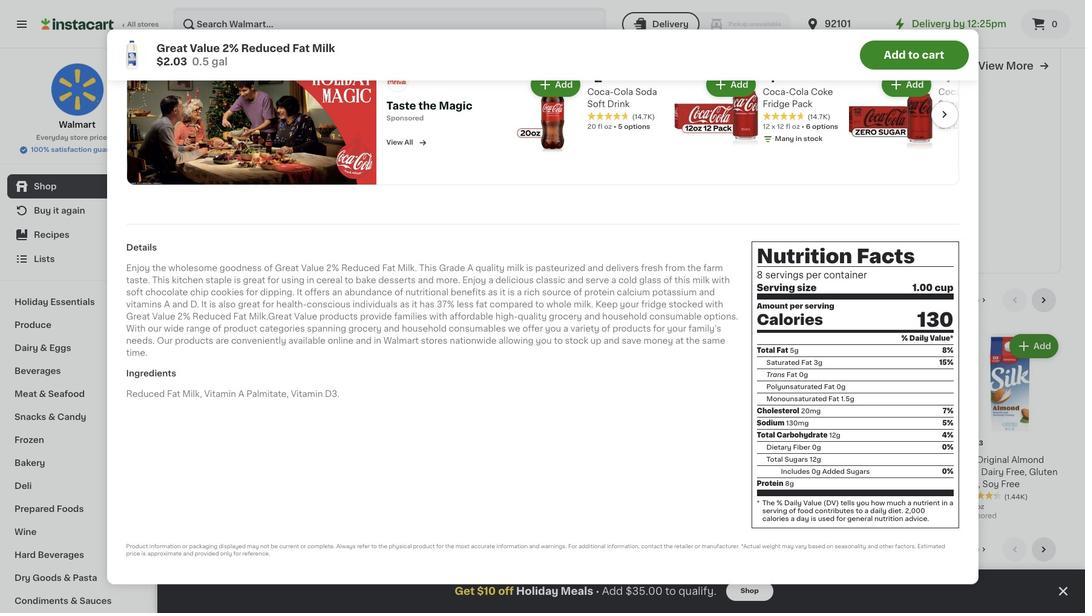 Task type: locate. For each thing, give the bounding box(es) containing it.
1 horizontal spatial it
[[412, 301, 418, 309]]

& inside kettle & fire chicken cooking broth, organic (72)
[[733, 207, 740, 216]]

• inside get $10 off holiday meals • add $35.00 to qualify.
[[596, 587, 600, 596]]

$ left "28"
[[851, 440, 856, 447]]

0 vertical spatial 6
[[807, 124, 811, 131]]

add inside get $10 off holiday meals • add $35.00 to qualify.
[[602, 587, 623, 597]]

0 vertical spatial your
[[282, 54, 313, 66]]

and left warnings.
[[530, 544, 540, 550]]

you inside * the % daily value (dv) tells you how much a nutrient in a serving of food contributes to a daily diet. 2,000 calories a day is used for general nutrition advice.
[[857, 501, 870, 507]]

gal right 0.5
[[212, 56, 228, 66]]

1 horizontal spatial shop
[[741, 588, 759, 595]]

the left physical
[[379, 544, 388, 550]]

1 vertical spatial beverages
[[38, 551, 84, 560]]

1 vertical spatial with
[[706, 301, 724, 309]]

(50+) for breakfast
[[957, 545, 980, 554]]

all for breakfast
[[945, 545, 955, 554]]

refer
[[357, 544, 370, 550]]

cholesterol
[[757, 409, 800, 415]]

92101 button
[[806, 7, 879, 41]]

2 horizontal spatial your
[[668, 325, 687, 333]]

per up size
[[807, 271, 822, 280]]

1 horizontal spatial or
[[301, 544, 306, 550]]

gal inside great value great value milk 1% low fat 1 gal
[[853, 479, 864, 486]]

calories
[[757, 313, 824, 327]]

prepared foods link
[[7, 498, 147, 521]]

1 horizontal spatial household
[[603, 313, 648, 321]]

value
[[190, 43, 220, 53], [301, 264, 324, 273], [152, 313, 175, 321], [294, 313, 317, 321], [875, 456, 898, 464], [926, 456, 949, 464], [804, 501, 822, 507]]

2 fire from the left
[[642, 207, 658, 216]]

1 horizontal spatial milk
[[693, 276, 710, 285]]

$ left 08
[[590, 73, 595, 79]]

36
[[404, 3, 413, 10]]

1 vertical spatial great
[[238, 301, 260, 309]]

calories
[[763, 516, 790, 523]]

complete.
[[308, 544, 335, 550]]

products up save
[[613, 325, 652, 333]]

36 ct
[[404, 3, 422, 10]]

families
[[394, 313, 428, 321]]

2 0% from the top
[[943, 469, 954, 476]]

to
[[909, 50, 920, 59], [345, 276, 354, 285], [536, 301, 545, 309], [554, 337, 563, 345], [856, 508, 864, 515], [372, 544, 377, 550], [666, 587, 676, 597]]

0 horizontal spatial fire
[[542, 207, 558, 216]]

milk down lactaid
[[753, 468, 770, 476]]

great right also
[[238, 301, 260, 309]]

1 vertical spatial your
[[620, 301, 640, 309]]

1 12 oz from the left
[[182, 3, 198, 10]]

walmart down families
[[384, 337, 419, 345]]

2 vertical spatial total
[[767, 457, 784, 464]]

a
[[468, 264, 474, 273], [164, 301, 170, 309], [238, 390, 244, 399]]

deli link
[[7, 475, 147, 498]]

product group
[[506, 90, 601, 254], [606, 90, 701, 254], [706, 90, 801, 263], [182, 332, 283, 502], [293, 332, 394, 488], [404, 332, 506, 502], [515, 332, 617, 499], [627, 332, 728, 502], [738, 332, 839, 502], [849, 332, 950, 502], [960, 332, 1062, 523], [182, 581, 283, 613], [293, 581, 394, 613], [404, 581, 506, 613], [515, 581, 617, 613], [627, 581, 728, 613], [738, 581, 839, 613], [849, 581, 950, 613], [960, 581, 1062, 613]]

0 vertical spatial per
[[807, 271, 822, 280]]

1 horizontal spatial a
[[238, 390, 244, 399]]

factors.
[[896, 544, 917, 550]]

0 vertical spatial as
[[488, 289, 498, 297]]

conscious
[[307, 301, 351, 309]]

shop button
[[727, 582, 774, 601]]

spanning
[[307, 325, 346, 333]]

0 horizontal spatial stores
[[137, 21, 159, 28]]

0 vertical spatial enjoy
[[126, 264, 150, 273]]

1 horizontal spatial gal
[[853, 479, 864, 486]]

enjoy up benefits
[[463, 276, 487, 285]]

fat
[[293, 43, 310, 53], [382, 264, 396, 273], [233, 313, 247, 321], [777, 348, 789, 355], [802, 360, 813, 367], [787, 372, 798, 379], [825, 384, 835, 391], [167, 390, 180, 399], [829, 396, 840, 403], [738, 468, 751, 476], [901, 468, 914, 476]]

product up are
[[224, 325, 258, 333]]

quality up delicious
[[476, 264, 505, 273]]

all for milk
[[945, 296, 955, 305]]

free, up free
[[1007, 468, 1028, 476]]

*actual
[[742, 544, 761, 550]]

view all (50+) for breakfast
[[922, 545, 980, 554]]

$ 3 28
[[851, 439, 874, 452]]

2 7 from the left
[[946, 72, 954, 85]]

0 horizontal spatial milk
[[507, 264, 524, 273]]

1 vertical spatial 6
[[745, 439, 753, 452]]

0 horizontal spatial 12g
[[810, 457, 822, 464]]

1 vertical spatial walmart
[[384, 337, 419, 345]]

product
[[224, 325, 258, 333], [413, 544, 435, 550]]

snacks
[[15, 413, 46, 422]]

a down chocolate
[[164, 301, 170, 309]]

milk inside great value great value milk 1% low fat 1 gal
[[849, 468, 866, 476]]

1 vertical spatial milk,
[[960, 468, 980, 476]]

$ left 46
[[941, 73, 946, 79]]

estimated
[[918, 544, 946, 550]]

0 horizontal spatial or
[[182, 544, 188, 550]]

serving down size
[[805, 303, 835, 310]]

1 x from the left
[[772, 124, 776, 131]]

is up compared
[[508, 289, 515, 297]]

stock inside button
[[1001, 15, 1020, 22]]

(14.7k)
[[633, 114, 655, 121], [808, 114, 831, 121]]

many in stock button
[[960, 0, 1062, 26]]

more
[[1007, 61, 1034, 71]]

1 item carousel region from the top
[[182, 288, 1062, 528]]

1 view all (50+) from the top
[[922, 296, 980, 305]]

nsored down taste
[[400, 116, 424, 122]]

the right at
[[686, 337, 700, 345]]

spo inside support your health. spo nsored
[[224, 71, 238, 78]]

1 or from the left
[[182, 544, 188, 550]]

0 horizontal spatial all
[[127, 21, 136, 28]]

1 may from the left
[[247, 544, 259, 550]]

1 horizontal spatial sugars
[[847, 469, 871, 476]]

be
[[271, 544, 278, 550]]

a up general
[[865, 508, 869, 515]]

the left most at the left of the page
[[445, 544, 455, 550]]

$ inside $ 7 46
[[941, 73, 946, 79]]

as
[[488, 289, 498, 297], [400, 301, 410, 309]]

% left the value*
[[902, 336, 909, 343]]

stock inside enjoy the wholesome goodness of great value 2% reduced fat milk. this grade a quality milk is pasteurized and delivers fresh from the farm taste. this kitchen staple is great for using in cereal  to bake desserts and more. enjoy a delicious classic and serve a cold glass of this milk with soft  chocolate chip cookies for dipping. it offers an abundance of nutritional benefits as it is a rich source of protein  calcium  potassium  and vitamins a and d. it is also great for health-conscious individuals as it has 37% less fat compared to whole milk. keep your fridge stocked with great value 2% reduced fat milk.great value products provide families with affordable  high-quality grocery and household consumable options. with our wide range of product categories spanning grocery and household consumables  we offer you a variety of products for your family's needs. our products are conveniently available online and in walmart stores nationwide  allowing you to stock up and save money at the same time.
[[565, 337, 589, 345]]

0 horizontal spatial options
[[625, 124, 651, 131]]

to right $35.00
[[666, 587, 676, 597]]

1 vertical spatial quality
[[518, 313, 547, 321]]

may up reference.
[[247, 544, 259, 550]]

1 horizontal spatial milk,
[[960, 468, 980, 476]]

& up delivers
[[633, 207, 640, 216]]

2 (50+) from the top
[[957, 545, 980, 554]]

gal
[[212, 56, 228, 66], [853, 479, 864, 486]]

oz up delivery button
[[635, 3, 643, 10]]

product inside enjoy the wholesome goodness of great value 2% reduced fat milk. this grade a quality milk is pasteurized and delivers fresh from the farm taste. this kitchen staple is great for using in cereal  to bake desserts and more. enjoy a delicious classic and serve a cold glass of this milk with soft  chocolate chip cookies for dipping. it offers an abundance of nutritional benefits as it is a rich source of protein  calcium  potassium  and vitamins a and d. it is also great for health-conscious individuals as it has 37% less fat compared to whole milk. keep your fridge stocked with great value 2% reduced fat milk.great value products provide families with affordable  high-quality grocery and household consumable options. with our wide range of product categories spanning grocery and household consumables  we offer you a variety of products for your family's needs. our products are conveniently available online and in walmart stores nationwide  allowing you to stock up and save money at the same time.
[[224, 325, 258, 333]]

great
[[157, 43, 188, 53], [275, 264, 299, 273], [126, 313, 150, 321], [849, 456, 873, 464], [900, 456, 924, 464]]

dairy inside the silk original almond milk, dairy free, gluten free, soy free
[[982, 468, 1005, 476]]

with down 'farm'
[[712, 276, 730, 285]]

1 horizontal spatial spo
[[387, 116, 400, 122]]

x for 12 x 12 fl oz
[[948, 124, 952, 131]]

milk up delicious
[[507, 264, 524, 273]]

coca- up fridge
[[763, 88, 790, 97]]

ct right 36
[[415, 3, 422, 10]]

view
[[979, 61, 1004, 71], [387, 140, 403, 146], [922, 296, 943, 305], [922, 545, 943, 554]]

$ inside $ 3 28
[[851, 440, 856, 447]]

2 all from the top
[[945, 545, 955, 554]]

1 view all (50+) button from the top
[[917, 288, 994, 312]]

all right instacart logo
[[127, 21, 136, 28]]

quality
[[476, 264, 505, 273], [518, 313, 547, 321]]

information up approximate
[[149, 544, 181, 550]]

value up 0.5
[[190, 43, 220, 53]]

(50+)
[[957, 296, 980, 305], [957, 545, 980, 554]]

& left sauces
[[70, 597, 78, 606]]

1 (50+) from the top
[[957, 296, 980, 305]]

0 horizontal spatial dairy
[[15, 344, 38, 352]]

up
[[591, 337, 602, 345]]

$ for 2
[[590, 73, 595, 79]]

1 (14.7k) from the left
[[633, 114, 655, 121]]

0 horizontal spatial 12 oz
[[182, 3, 198, 10]]

1 horizontal spatial 12g
[[830, 433, 841, 439]]

1 vertical spatial %
[[777, 501, 783, 507]]

1 horizontal spatial per
[[807, 271, 822, 280]]

view all (50+) down sponsored badge image at the right of page
[[922, 545, 980, 554]]

nutrition
[[875, 516, 904, 523]]

view all (50+) button for breakfast
[[917, 537, 994, 562]]

of inside * the % daily value (dv) tells you how much a nutrient in a serving of food contributes to a daily diet. 2,000 calories a day is used for general nutrition advice.
[[790, 508, 797, 515]]

• down pack
[[802, 124, 805, 131]]

0 vertical spatial free,
[[1007, 468, 1028, 476]]

individuals
[[353, 301, 398, 309]]

1 horizontal spatial your
[[620, 301, 640, 309]]

walmart link
[[51, 63, 104, 131]]

2 item carousel region from the top
[[182, 537, 1062, 613]]

needs.
[[126, 337, 155, 345]]

off
[[499, 587, 514, 597]]

2% inside lactaid 2% reduced fat milk 96 fl oz many in stock
[[771, 456, 784, 464]]

2 view all (50+) from the top
[[922, 545, 980, 554]]

100% satisfaction guarantee
[[31, 147, 128, 153]]

0 vertical spatial view all (50+) button
[[917, 288, 994, 312]]

spo down great value 2% reduced fat milk $2.03 0.5 gal
[[224, 71, 238, 78]]

0 vertical spatial stores
[[137, 21, 159, 28]]

holiday up produce
[[15, 298, 48, 306]]

coca- inside 7 coca-cola coke fridge pack
[[763, 88, 790, 97]]

& for kettle & fire chicken cooking broth, organic (72)
[[733, 207, 740, 216]]

to left cart
[[909, 50, 920, 59]]

shop inside button
[[741, 588, 759, 595]]

2 x from the left
[[948, 124, 952, 131]]

stores inside enjoy the wholesome goodness of great value 2% reduced fat milk. this grade a quality milk is pasteurized and delivers fresh from the farm taste. this kitchen staple is great for using in cereal  to bake desserts and more. enjoy a delicious classic and serve a cold glass of this milk with soft  chocolate chip cookies for dipping. it offers an abundance of nutritional benefits as it is a rich source of protein  calcium  potassium  and vitamins a and d. it is also great for health-conscious individuals as it has 37% less fat compared to whole milk. keep your fridge stocked with great value 2% reduced fat milk.great value products provide families with affordable  high-quality grocery and household consumable options. with our wide range of product categories spanning grocery and household consumables  we offer you a variety of products for your family's needs. our products are conveniently available online and in walmart stores nationwide  allowing you to stock up and save money at the same time.
[[421, 337, 448, 345]]

your inside support your health. spo nsored
[[282, 54, 313, 66]]

cola up drink
[[614, 88, 634, 97]]

kettle inside 'kettle & fire broth, vegetable'
[[506, 207, 531, 216]]

coca cola image
[[387, 71, 408, 93]]

great inside great value 2% reduced fat milk $2.03 0.5 gal
[[157, 43, 188, 53]]

spo inside taste the magic spo nsored
[[387, 116, 400, 122]]

2 horizontal spatial broth,
[[743, 219, 769, 228]]

oz inside lactaid 2% reduced fat milk 96 fl oz many in stock
[[755, 479, 763, 486]]

add to cart button
[[860, 40, 969, 69]]

12 oz
[[182, 3, 198, 10], [627, 3, 643, 10]]

meals
[[561, 587, 594, 597]]

lists
[[34, 255, 55, 263]]

many in stock
[[194, 15, 242, 22], [305, 15, 353, 22], [416, 15, 464, 22], [527, 15, 575, 22], [639, 15, 686, 22], [972, 15, 1020, 22], [775, 136, 823, 143], [861, 491, 909, 498]]

total for saturated fat 3g
[[757, 348, 776, 355]]

1 kettle from the left
[[506, 207, 531, 216]]

nsored inside support your health. spo nsored
[[238, 71, 262, 78]]

1 horizontal spatial %
[[902, 336, 909, 343]]

0%
[[943, 445, 954, 452], [943, 469, 954, 476]]

fire inside kettle & fire chicken cooking broth, organic (72)
[[742, 207, 758, 216]]

fire for vegetable
[[542, 207, 558, 216]]

beverages down "dairy & eggs"
[[15, 367, 61, 375]]

palmitate,
[[247, 390, 289, 399]]

$ inside $ 2 08
[[590, 73, 595, 79]]

cart
[[923, 50, 945, 59]]

grocery down whole
[[549, 313, 582, 321]]

cola left zero
[[964, 88, 983, 97]]

0 horizontal spatial information
[[149, 544, 181, 550]]

all
[[945, 296, 955, 305], [945, 545, 955, 554]]

added
[[823, 469, 845, 476]]

cup
[[935, 284, 954, 293]]

& left the eggs in the left bottom of the page
[[40, 344, 47, 352]]

1 vertical spatial all
[[405, 140, 413, 146]]

our
[[157, 337, 173, 345]]

milk inside great value 2% reduced fat milk $2.03 0.5 gal
[[312, 43, 335, 53]]

protein
[[757, 481, 784, 488]]

0 vertical spatial gal
[[212, 56, 228, 66]]

1 vertical spatial you
[[536, 337, 552, 345]]

and right "online"
[[356, 337, 372, 345]]

1 horizontal spatial 7
[[946, 72, 954, 85]]

reduced inside lactaid 2% reduced fat milk 96 fl oz many in stock
[[786, 456, 825, 464]]

tells
[[841, 501, 855, 507]]

2 ct from the left
[[526, 3, 533, 10]]

most
[[456, 544, 470, 550]]

milk inside lactaid 2% reduced fat milk 96 fl oz many in stock
[[753, 468, 770, 476]]

milk, inside the silk original almond milk, dairy free, gluten free, soy free
[[960, 468, 980, 476]]

0 horizontal spatial enjoy
[[126, 264, 150, 273]]

shop
[[34, 182, 57, 191], [741, 588, 759, 595]]

of left food
[[790, 508, 797, 515]]

to inside the product information or packaging displayed may not be current or complete. always refer to the physical product for the most accurate information and warnings. for additional information, contact the retailer or manufacturer. *actual weight may vary based on seasonality and other factors. estimated price is approximate and provided only for reference.
[[372, 544, 377, 550]]

fl right 96
[[748, 479, 753, 486]]

1 vertical spatial holiday
[[517, 587, 559, 597]]

12 x 12 fl oz
[[939, 124, 976, 131]]

it inside buy it again link
[[53, 207, 59, 215]]

• right the meals
[[596, 587, 600, 596]]

0 vertical spatial it
[[297, 289, 303, 297]]

affordable
[[450, 313, 494, 321]]

provided
[[195, 551, 219, 557]]

(14.7k) down the soda
[[633, 114, 655, 121]]

1 vertical spatial dairy
[[982, 468, 1005, 476]]

is inside * the % daily value (dv) tells you how much a nutrient in a serving of food contributes to a daily diet. 2,000 calories a day is used for general nutrition advice.
[[811, 516, 817, 523]]

fire inside 'kettle & fire broth, vegetable'
[[542, 207, 558, 216]]

conveniently
[[231, 337, 286, 345]]

1 coca- from the left
[[588, 88, 614, 97]]

1 horizontal spatial x
[[948, 124, 952, 131]]

spo for taste the magic
[[387, 116, 400, 122]]

1 horizontal spatial •
[[614, 124, 617, 131]]

& inside 'kettle & fire broth, vegetable'
[[533, 207, 540, 216]]

kettle inside the "kettle & fire broth, beef"
[[606, 207, 631, 216]]

(dv)
[[824, 501, 839, 507]]

kettle & fire broth image
[[192, 53, 219, 80]]

2 12 oz from the left
[[627, 3, 643, 10]]

1 vertical spatial product
[[413, 544, 435, 550]]

2 (14.7k) from the left
[[808, 114, 831, 121]]

• left 5
[[614, 124, 617, 131]]

in inside lactaid 2% reduced fat milk 96 fl oz many in stock
[[771, 491, 777, 498]]

products down range
[[175, 337, 214, 345]]

2 horizontal spatial products
[[613, 325, 652, 333]]

fire inside the "kettle & fire broth, beef"
[[642, 207, 658, 216]]

0% for dietary fiber
[[943, 445, 954, 452]]

to up general
[[856, 508, 864, 515]]

broth, for kettle & fire broth, beef
[[660, 207, 686, 216]]

1 vertical spatial serving
[[763, 508, 788, 515]]

1 vertical spatial 12g
[[810, 457, 822, 464]]

1 vertical spatial free,
[[960, 480, 981, 488]]

3 or from the left
[[695, 544, 701, 550]]

8g
[[786, 481, 795, 488]]

less
[[457, 301, 474, 309]]

your
[[282, 54, 313, 66], [620, 301, 640, 309], [668, 325, 687, 333]]

protein
[[585, 289, 615, 297]]

this
[[420, 264, 437, 273], [152, 276, 170, 285]]

spo for support your health.
[[224, 71, 238, 78]]

2 kettle from the left
[[606, 207, 631, 216]]

bakery link
[[7, 452, 147, 475]]

0 vertical spatial sugars
[[785, 457, 809, 464]]

quality up offer
[[518, 313, 547, 321]]

12 oz up delivery button
[[627, 3, 643, 10]]

cereal
[[317, 276, 343, 285]]

money
[[644, 337, 674, 345]]

classic
[[536, 276, 566, 285]]

(14.7k) up 12 x 12 fl oz • 6 options
[[808, 114, 831, 121]]

view all (50+) button
[[917, 288, 994, 312], [917, 537, 994, 562]]

1 horizontal spatial 12 oz
[[627, 3, 643, 10]]

0 horizontal spatial holiday
[[15, 298, 48, 306]]

1 horizontal spatial delivery
[[912, 19, 951, 28]]

soft
[[588, 100, 606, 109]]

0 horizontal spatial •
[[596, 587, 600, 596]]

1 fire from the left
[[542, 207, 558, 216]]

1 vertical spatial all
[[945, 545, 955, 554]]

broth, down chicken
[[743, 219, 769, 228]]

1 vertical spatial gal
[[853, 479, 864, 486]]

information
[[149, 544, 181, 550], [497, 544, 528, 550]]

item carousel region
[[182, 288, 1062, 528], [182, 537, 1062, 613]]

0 horizontal spatial quality
[[476, 264, 505, 273]]

vitamin
[[204, 390, 236, 399], [291, 390, 323, 399]]

2 options from the left
[[813, 124, 839, 131]]

6 down pack
[[807, 124, 811, 131]]

sugars up 1
[[847, 469, 871, 476]]

1 horizontal spatial all
[[405, 140, 413, 146]]

broth, inside 'kettle & fire broth, vegetable'
[[560, 207, 586, 216]]

0 vertical spatial holiday
[[15, 298, 48, 306]]

1 horizontal spatial enjoy
[[463, 276, 487, 285]]

beverages
[[15, 367, 61, 375], [38, 551, 84, 560]]

fat right low
[[901, 468, 914, 476]]

options right 5
[[625, 124, 651, 131]]

milk up health.
[[312, 43, 335, 53]]

additional
[[579, 544, 606, 550]]

daily inside * the % daily value (dv) tells you how much a nutrient in a serving of food contributes to a daily diet. 2,000 calories a day is used for general nutrition advice.
[[785, 501, 802, 507]]

gal right 1
[[853, 479, 864, 486]]

sodium 130mg
[[757, 421, 809, 427]]

1 0% from the top
[[943, 445, 954, 452]]

1 horizontal spatial product
[[413, 544, 435, 550]]

0 horizontal spatial may
[[247, 544, 259, 550]]

0 horizontal spatial walmart
[[59, 121, 96, 129]]

to inside * the % daily value (dv) tells you how much a nutrient in a serving of food contributes to a daily diet. 2,000 calories a day is used for general nutrition advice.
[[856, 508, 864, 515]]

view all (50+) down cup
[[922, 296, 980, 305]]

stores up $2.03
[[137, 21, 159, 28]]

& left candy
[[48, 413, 55, 422]]

cola inside the coca-cola soda soft drink
[[614, 88, 634, 97]]

1 ct from the left
[[415, 3, 422, 10]]

2% inside great value 2% reduced fat milk $2.03 0.5 gal
[[222, 43, 239, 53]]

view all (50+) button for milk
[[917, 288, 994, 312]]

0 horizontal spatial gal
[[212, 56, 228, 66]]

you down offer
[[536, 337, 552, 345]]

3 fire from the left
[[742, 207, 758, 216]]

is
[[527, 264, 534, 273], [234, 276, 241, 285], [508, 289, 515, 297], [209, 301, 216, 309], [811, 516, 817, 523], [142, 551, 146, 557]]

0 horizontal spatial 7
[[770, 72, 778, 85]]

0 horizontal spatial ct
[[415, 3, 422, 10]]

2 horizontal spatial fire
[[742, 207, 758, 216]]

0 horizontal spatial per
[[790, 303, 804, 310]]

1 horizontal spatial fire
[[642, 207, 658, 216]]

0 vertical spatial total
[[757, 348, 776, 355]]

None search field
[[173, 7, 607, 41]]

0 vertical spatial item carousel region
[[182, 288, 1062, 528]]

it
[[53, 207, 59, 215], [500, 289, 506, 297], [412, 301, 418, 309]]

1 all from the top
[[945, 296, 955, 305]]

nsored inside taste the magic spo nsored
[[400, 116, 424, 122]]

allowing
[[499, 337, 534, 345]]

& for snacks & candy
[[48, 413, 55, 422]]

3 kettle from the left
[[706, 207, 731, 216]]

delivery inside button
[[653, 20, 689, 28]]

& up vegetable
[[533, 207, 540, 216]]

2 coca- from the left
[[763, 88, 790, 97]]

1 7 from the left
[[770, 72, 778, 85]]

a left palmitate,
[[238, 390, 244, 399]]

milk
[[312, 43, 335, 53], [182, 294, 210, 306], [753, 468, 770, 476], [849, 468, 866, 476]]

fat up 96
[[738, 468, 751, 476]]

add inside button
[[885, 50, 906, 59]]

1 horizontal spatial holiday
[[517, 587, 559, 597]]

& for kettle & fire broth, beef
[[633, 207, 640, 216]]

broth, inside the "kettle & fire broth, beef"
[[660, 207, 686, 216]]

1 vertical spatial shop
[[741, 588, 759, 595]]

kettle up the cooking
[[706, 207, 731, 216]]

daily up food
[[785, 501, 802, 507]]

many inside button
[[972, 15, 991, 22]]

walmart inside 'walmart' link
[[59, 121, 96, 129]]

treatment tracker modal dialog
[[157, 570, 1086, 613]]

2 may from the left
[[783, 544, 794, 550]]

vitamin left palmitate,
[[204, 390, 236, 399]]

1 vertical spatial per
[[790, 303, 804, 310]]

daily left the value*
[[910, 336, 929, 343]]

2 view all (50+) button from the top
[[917, 537, 994, 562]]

polyunsaturated
[[767, 384, 823, 391]]

kettle up beef
[[606, 207, 631, 216]]

fat up support your health. spo nsored
[[293, 43, 310, 53]]

dairy inside dairy & eggs link
[[15, 344, 38, 352]]

0 vertical spatial spo
[[224, 71, 238, 78]]

0 horizontal spatial serving
[[763, 508, 788, 515]]

7 inside 7 coca-cola coke fridge pack
[[770, 72, 778, 85]]

seafood
[[48, 390, 85, 398]]

& inside the "kettle & fire broth, beef"
[[633, 207, 640, 216]]

view all (50+) for milk
[[922, 296, 980, 305]]

carbohydrate
[[777, 433, 828, 439]]

2 vertical spatial products
[[175, 337, 214, 345]]

free
[[1002, 480, 1021, 488]]

add button
[[532, 74, 579, 96], [708, 74, 755, 96], [884, 74, 931, 96], [550, 93, 597, 115], [650, 93, 697, 115], [750, 93, 797, 115], [233, 335, 280, 357], [344, 335, 391, 357], [455, 335, 502, 357], [566, 335, 613, 357], [678, 335, 724, 357], [789, 335, 836, 357], [900, 335, 947, 357], [1011, 335, 1058, 357], [455, 585, 502, 607], [566, 585, 613, 607], [678, 585, 724, 607]]

0 horizontal spatial products
[[175, 337, 214, 345]]

•
[[614, 124, 617, 131], [802, 124, 805, 131], [596, 587, 600, 596]]

0 vertical spatial dairy
[[15, 344, 38, 352]]

fire up fresh
[[642, 207, 658, 216]]

to inside get $10 off holiday meals • add $35.00 to qualify.
[[666, 587, 676, 597]]

at
[[676, 337, 684, 345]]



Task type: describe. For each thing, give the bounding box(es) containing it.
$ for 7
[[941, 73, 946, 79]]

0 vertical spatial all
[[127, 21, 136, 28]]

support your health. spo nsored
[[224, 54, 362, 78]]

is up delicious
[[527, 264, 534, 273]]

0g right 'fiber'
[[813, 445, 822, 452]]

1 vitamin from the left
[[204, 390, 236, 399]]

total for dietary fiber 0g
[[757, 433, 776, 439]]

• for get $10 off holiday meals • add $35.00 to qualify.
[[596, 587, 600, 596]]

to down whole
[[554, 337, 563, 345]]

& left pasta on the left of the page
[[64, 574, 71, 583]]

0 vertical spatial you
[[545, 325, 562, 333]]

view all
[[387, 140, 413, 146]]

& for meat & seafood
[[39, 390, 46, 398]]

in inside button
[[993, 15, 999, 22]]

pack
[[793, 100, 813, 109]]

fat left 1.5g
[[829, 396, 840, 403]]

oz down pack
[[793, 124, 801, 131]]

1 vertical spatial milk
[[693, 276, 710, 285]]

great value 2% reduced fat milk $2.03 0.5 gal
[[157, 43, 335, 66]]

and up "stocked"
[[699, 289, 715, 297]]

wholesome
[[169, 264, 218, 273]]

many inside lactaid 2% reduced fat milk 96 fl oz many in stock
[[750, 491, 769, 498]]

*
[[757, 501, 760, 507]]

total fat 5g
[[757, 348, 799, 355]]

abundance
[[345, 289, 393, 297]]

is inside the product information or packaging displayed may not be current or complete. always refer to the physical product for the most accurate information and warnings. for additional information, contact the retailer or manufacturer. *actual weight may vary based on seasonality and other factors. estimated price is approximate and provided only for reference.
[[142, 551, 146, 557]]

dry goods & pasta link
[[7, 567, 147, 590]]

• for 12 x 12 fl oz • 6 options
[[802, 124, 805, 131]]

reduced up range
[[193, 313, 231, 321]]

of down desserts
[[395, 289, 404, 297]]

0 vertical spatial serving
[[805, 303, 835, 310]]

the left "retailer"
[[664, 544, 673, 550]]

0.5
[[192, 56, 209, 66]]

0 vertical spatial beverages
[[15, 367, 61, 375]]

recipes link
[[7, 223, 147, 247]]

offers
[[305, 289, 330, 297]]

walmart inside enjoy the wholesome goodness of great value 2% reduced fat milk. this grade a quality milk is pasteurized and delivers fresh from the farm taste. this kitchen staple is great for using in cereal  to bake desserts and more. enjoy a delicious classic and serve a cold glass of this milk with soft  chocolate chip cookies for dipping. it offers an abundance of nutritional benefits as it is a rich source of protein  calcium  potassium  and vitamins a and d. it is also great for health-conscious individuals as it has 37% less fat compared to whole milk. keep your fridge stocked with great value 2% reduced fat milk.great value products provide families with affordable  high-quality grocery and household consumable options. with our wide range of product categories spanning grocery and household consumables  we offer you a variety of products for your family's needs. our products are conveniently available online and in walmart stores nationwide  allowing you to stock up and save money at the same time.
[[384, 337, 419, 345]]

oz up 0.5
[[190, 3, 198, 10]]

100%
[[31, 147, 49, 153]]

fire for cooking
[[742, 207, 758, 216]]

fat left 3g
[[802, 360, 813, 367]]

wine
[[15, 528, 37, 537]]

18 oz
[[293, 3, 310, 10]]

0 horizontal spatial milk,
[[183, 390, 202, 399]]

manufacturer.
[[702, 544, 740, 550]]

delivery for delivery by 12:25pm
[[912, 19, 951, 28]]

high-
[[496, 313, 518, 321]]

online
[[328, 337, 354, 345]]

of up potassium
[[664, 276, 673, 285]]

approximate
[[147, 551, 182, 557]]

holiday inside "link"
[[15, 298, 48, 306]]

value up our
[[152, 313, 175, 321]]

ct for 36 ct
[[415, 3, 422, 10]]

delivery for delivery
[[653, 20, 689, 28]]

and down 'pasteurized'
[[568, 276, 584, 285]]

organic
[[706, 231, 739, 240]]

cola right sugar
[[966, 100, 985, 109]]

fat down also
[[233, 313, 247, 321]]

gal inside great value 2% reduced fat milk $2.03 0.5 gal
[[212, 56, 228, 66]]

more.
[[436, 276, 461, 285]]

a left day
[[791, 516, 795, 523]]

chip
[[190, 289, 209, 297]]

soda
[[636, 88, 658, 97]]

and left 'other'
[[868, 544, 879, 550]]

0g up 1.5g
[[837, 384, 846, 391]]

offer
[[523, 325, 543, 333]]

nutritional
[[406, 289, 449, 297]]

value down health-
[[294, 313, 317, 321]]

coca- inside the coca-cola soda soft drink
[[588, 88, 614, 97]]

for left most at the left of the page
[[437, 544, 444, 550]]

92101
[[825, 19, 852, 28]]

beverages inside 'link'
[[38, 551, 84, 560]]

service type group
[[622, 12, 791, 36]]

share holiday magic image
[[127, 45, 376, 185]]

2 vertical spatial your
[[668, 325, 687, 333]]

to inside button
[[909, 50, 920, 59]]

5
[[618, 124, 623, 131]]

0% for includes 0g added sugars
[[943, 469, 954, 476]]

product inside the product information or packaging displayed may not be current or complete. always refer to the physical product for the most accurate information and warnings. for additional information, contact the retailer or manufacturer. *actual weight may vary based on seasonality and other factors. estimated price is approximate and provided only for reference.
[[413, 544, 435, 550]]

1 horizontal spatial grocery
[[549, 313, 582, 321]]

for up 'money'
[[654, 325, 665, 333]]

again
[[61, 207, 85, 215]]

a left 'cold'
[[612, 276, 617, 285]]

view down taste
[[387, 140, 403, 146]]

2 vertical spatial with
[[430, 313, 448, 321]]

cola inside 7 coca-cola coke fridge pack
[[790, 88, 809, 97]]

46
[[955, 73, 964, 79]]

1 vertical spatial as
[[400, 301, 410, 309]]

delivery by 12:25pm link
[[893, 17, 1007, 31]]

serving inside * the % daily value (dv) tells you how much a nutrient in a serving of food contributes to a daily diet. 2,000 calories a day is used for general nutrition advice.
[[763, 508, 788, 515]]

7 coca-cola coke fridge pack
[[763, 72, 834, 109]]

and right up
[[604, 337, 620, 345]]

of up are
[[213, 325, 222, 333]]

used
[[819, 516, 835, 523]]

price
[[126, 551, 140, 557]]

0g down saturated fat 3g
[[800, 372, 809, 379]]

60
[[515, 3, 525, 10]]

& for kettle & fire broth, vegetable
[[533, 207, 540, 216]]

96
[[738, 479, 747, 486]]

2 vertical spatial a
[[238, 390, 244, 399]]

of up the dipping.
[[264, 264, 273, 273]]

pasta
[[73, 574, 97, 583]]

fat up desserts
[[382, 264, 396, 273]]

frozen
[[15, 436, 44, 445]]

same
[[703, 337, 726, 345]]

2 horizontal spatial it
[[500, 289, 506, 297]]

eggs
[[49, 344, 71, 352]]

view up zero
[[979, 61, 1004, 71]]

reduced up bake
[[341, 264, 380, 273]]

fat left 5g
[[777, 348, 789, 355]]

for up the dipping.
[[268, 276, 279, 285]]

of right the variety
[[602, 325, 611, 333]]

% inside * the % daily value (dv) tells you how much a nutrient in a serving of food contributes to a daily diet. 2,000 calories a day is used for general nutrition advice.
[[777, 501, 783, 507]]

to down rich
[[536, 301, 545, 309]]

and down packaging
[[183, 551, 194, 557]]

for down displayed
[[234, 551, 241, 557]]

kettle inside kettle & fire chicken cooking broth, organic (72)
[[706, 207, 731, 216]]

(14.7k) for coca-cola soda soft drink
[[633, 114, 655, 121]]

vegetable
[[506, 219, 549, 228]]

is left also
[[209, 301, 216, 309]]

taste
[[387, 102, 416, 111]]

is down the goodness
[[234, 276, 241, 285]]

a left delicious
[[489, 276, 494, 285]]

1 horizontal spatial this
[[420, 264, 437, 273]]

bakery
[[15, 459, 45, 468]]

health-
[[277, 301, 307, 309]]

0 vertical spatial milk
[[507, 264, 524, 273]]

0 vertical spatial products
[[320, 313, 358, 321]]

holiday essentials link
[[7, 291, 147, 314]]

0 horizontal spatial a
[[164, 301, 170, 309]]

x for 12 x 12 fl oz • 6 options
[[772, 124, 776, 131]]

* the % daily value (dv) tells you how much a nutrient in a serving of food contributes to a daily diet. 2,000 calories a day is used for general nutrition advice.
[[757, 501, 954, 523]]

by
[[954, 19, 966, 28]]

view down the 1.00 cup
[[922, 296, 943, 305]]

from
[[666, 264, 686, 273]]

broth, for kettle & fire broth, vegetable
[[560, 207, 586, 216]]

nutrient
[[914, 501, 941, 507]]

value inside * the % daily value (dv) tells you how much a nutrient in a serving of food contributes to a daily diet. 2,000 calories a day is used for general nutrition advice.
[[804, 501, 822, 507]]

for up milk.great
[[263, 301, 274, 309]]

deli
[[15, 482, 32, 491]]

28
[[865, 440, 874, 447]]

2 or from the left
[[301, 544, 306, 550]]

1 horizontal spatial it
[[297, 289, 303, 297]]

20mg
[[802, 409, 821, 415]]

kettle for kettle & fire broth, vegetable
[[506, 207, 531, 216]]

advice.
[[906, 516, 930, 523]]

for inside * the % daily value (dv) tells you how much a nutrient in a serving of food contributes to a daily diet. 2,000 calories a day is used for general nutrition advice.
[[837, 516, 846, 523]]

0 vertical spatial quality
[[476, 264, 505, 273]]

a left the variety
[[564, 325, 569, 333]]

and left d.
[[172, 301, 188, 309]]

nsored for taste
[[400, 116, 424, 122]]

0g left added
[[812, 469, 821, 476]]

also
[[218, 301, 236, 309]]

a left rich
[[517, 289, 522, 297]]

low
[[881, 468, 899, 476]]

in inside * the % daily value (dv) tells you how much a nutrient in a serving of food contributes to a daily diet. 2,000 calories a day is used for general nutrition advice.
[[942, 501, 948, 507]]

& for condiments & sauces
[[70, 597, 78, 606]]

(50+) for milk
[[957, 296, 980, 305]]

amount per serving
[[757, 303, 835, 310]]

4%
[[943, 433, 954, 439]]

add to cart
[[885, 50, 945, 59]]

0 horizontal spatial shop
[[34, 182, 57, 191]]

holiday inside get $10 off holiday meals • add $35.00 to qualify.
[[517, 587, 559, 597]]

fl down fridge
[[786, 124, 791, 131]]

fire for beef
[[642, 207, 658, 216]]

and up the variety
[[585, 313, 601, 321]]

product
[[126, 544, 148, 550]]

includes
[[782, 469, 811, 476]]

enjoy the wholesome goodness of great value 2% reduced fat milk. this grade a quality milk is pasteurized and delivers fresh from the farm taste. this kitchen staple is great for using in cereal  to bake desserts and more. enjoy a delicious classic and serve a cold glass of this milk with soft  chocolate chip cookies for dipping. it offers an abundance of nutritional benefits as it is a rich source of protein  calcium  potassium  and vitamins a and d. it is also great for health-conscious individuals as it has 37% less fat compared to whole milk. keep your fridge stocked with great value 2% reduced fat milk.great value products provide families with affordable  high-quality grocery and household consumable options. with our wide range of product categories spanning grocery and household consumables  we offer you a variety of products for your family's needs. our products are conveniently available online and in walmart stores nationwide  allowing you to stock up and save money at the same time.
[[126, 264, 739, 358]]

fl right 20
[[598, 124, 603, 131]]

a up 2,000
[[908, 501, 912, 507]]

0 vertical spatial great
[[243, 276, 266, 285]]

taste.
[[126, 276, 150, 285]]

6 38
[[745, 439, 764, 452]]

milk.
[[574, 301, 594, 309]]

item carousel region containing milk
[[182, 288, 1062, 528]]

guarantee
[[93, 147, 128, 153]]

item carousel region containing breakfast
[[182, 537, 1062, 613]]

fat up monounsaturated
[[825, 384, 835, 391]]

the inside taste the magic spo nsored
[[419, 102, 437, 111]]

stocked
[[669, 301, 704, 309]]

many in stock inside button
[[972, 15, 1020, 22]]

12g for total sugars 12g
[[810, 457, 822, 464]]

value up cereal
[[301, 264, 324, 273]]

1 vertical spatial products
[[613, 325, 652, 333]]

nsored for support
[[238, 71, 262, 78]]

% daily value*
[[902, 336, 954, 343]]

the up this
[[688, 264, 702, 273]]

view right 'factors.'
[[922, 545, 943, 554]]

walmart logo image
[[51, 63, 104, 116]]

range
[[186, 325, 211, 333]]

great value great value milk 1% low fat 1 gal
[[849, 456, 949, 486]]

13
[[977, 440, 984, 447]]

for right cookies
[[246, 289, 258, 297]]

instacart logo image
[[41, 17, 114, 31]]

(14.7k) for coca-cola coke fridge pack
[[808, 114, 831, 121]]

reduced inside great value 2% reduced fat milk $2.03 0.5 gal
[[241, 43, 290, 53]]

oz down coca cola zero sugar cola
[[968, 124, 976, 131]]

12g for total carbohydrate 12g
[[830, 433, 841, 439]]

ct for 60 ct
[[526, 3, 533, 10]]

oz right "18"
[[302, 3, 310, 10]]

2 horizontal spatial a
[[468, 264, 474, 273]]

stock inside lactaid 2% reduced fat milk 96 fl oz many in stock
[[778, 491, 798, 498]]

100% satisfaction guarantee button
[[19, 143, 136, 155]]

1 horizontal spatial free,
[[1007, 468, 1028, 476]]

contact
[[642, 544, 663, 550]]

0 horizontal spatial it
[[201, 301, 207, 309]]

1 options from the left
[[625, 124, 651, 131]]

1 vertical spatial grocery
[[349, 325, 382, 333]]

0 vertical spatial with
[[712, 276, 730, 285]]

0 horizontal spatial 6
[[745, 439, 753, 452]]

product group containing 3
[[849, 332, 950, 502]]

fl inside lactaid 2% reduced fat milk 96 fl oz many in stock
[[748, 479, 753, 486]]

1 horizontal spatial 6
[[807, 124, 811, 131]]

value inside great value 2% reduced fat milk $2.03 0.5 gal
[[190, 43, 220, 53]]

2% up the wide
[[178, 313, 190, 321]]

fl right 64
[[971, 504, 976, 510]]

2% up cereal
[[326, 264, 339, 273]]

buy it again
[[34, 207, 85, 215]]

servings per container
[[766, 271, 868, 280]]

value up low
[[875, 456, 898, 464]]

kitchen
[[172, 276, 204, 285]]

oz left 5
[[605, 124, 612, 131]]

nutrition
[[757, 248, 853, 267]]

value down 4%
[[926, 456, 949, 464]]

kettle for kettle & fire broth, beef
[[606, 207, 631, 216]]

glass
[[640, 276, 662, 285]]

0 horizontal spatial household
[[402, 325, 447, 333]]

size
[[798, 284, 817, 293]]

1.00 cup
[[913, 284, 954, 293]]

fat inside great value great value milk 1% low fat 1 gal
[[901, 468, 914, 476]]

and up serve
[[588, 264, 604, 273]]

product group containing 6
[[738, 332, 839, 502]]

to left bake
[[345, 276, 354, 285]]

delicious
[[496, 276, 534, 285]]

2 vitamin from the left
[[291, 390, 323, 399]]

and down provide
[[384, 325, 400, 333]]

fridge
[[642, 301, 667, 309]]

$ left 13
[[963, 440, 967, 447]]

fat down ingredients
[[167, 390, 180, 399]]

broth, inside kettle & fire chicken cooking broth, organic (72)
[[743, 219, 769, 228]]

and up the nutritional
[[418, 276, 434, 285]]

1 vertical spatial sugars
[[847, 469, 871, 476]]

per for serving
[[790, 303, 804, 310]]

0 vertical spatial %
[[902, 336, 909, 343]]

reduced fat milk, vitamin a palmitate, vitamin d3.
[[126, 390, 340, 399]]

the up chocolate
[[152, 264, 166, 273]]

& for dairy & eggs
[[40, 344, 47, 352]]

0 horizontal spatial this
[[152, 276, 170, 285]]

a left 64
[[950, 501, 954, 507]]

calcium
[[617, 289, 651, 297]]

8
[[757, 271, 763, 280]]

oz up sponsored badge image at the right of page
[[977, 504, 985, 510]]

chocolate
[[145, 289, 188, 297]]

2 information from the left
[[497, 544, 528, 550]]

0 vertical spatial daily
[[910, 336, 929, 343]]

milk down kitchen
[[182, 294, 210, 306]]

1 horizontal spatial as
[[488, 289, 498, 297]]

of up milk.
[[574, 289, 583, 297]]

d.
[[190, 301, 199, 309]]

fat inside great value 2% reduced fat milk $2.03 0.5 gal
[[293, 43, 310, 53]]

fat inside lactaid 2% reduced fat milk 96 fl oz many in stock
[[738, 468, 751, 476]]

sponsored badge image
[[960, 513, 997, 520]]

$ for 3
[[851, 440, 856, 447]]

1 information from the left
[[149, 544, 181, 550]]

keep
[[596, 301, 618, 309]]

fl down sugar
[[962, 124, 967, 131]]

per for container
[[807, 271, 822, 280]]

reduced down ingredients
[[126, 390, 165, 399]]

store
[[70, 134, 88, 141]]

fat up polyunsaturated
[[787, 372, 798, 379]]

current
[[279, 544, 299, 550]]



Task type: vqa. For each thing, say whether or not it's contained in the screenshot.
bottommost +
no



